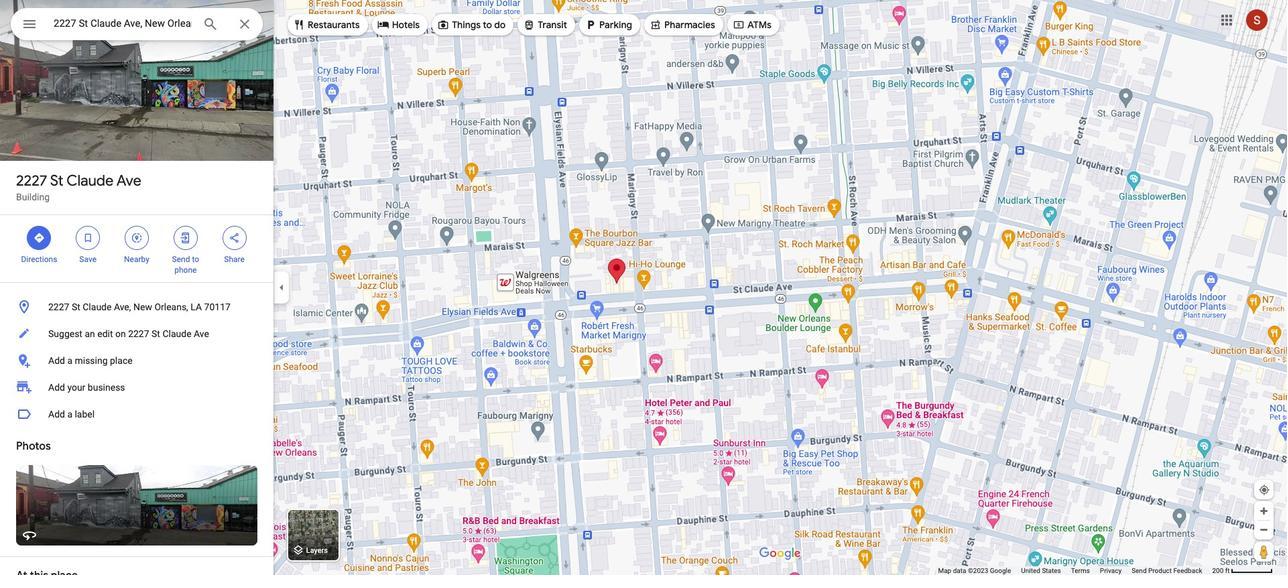 Task type: vqa. For each thing, say whether or not it's contained in the screenshot.


Task type: locate. For each thing, give the bounding box(es) containing it.
add a label button
[[0, 401, 274, 428]]

show street view coverage image
[[1254, 542, 1274, 562]]

send inside send to phone
[[172, 255, 190, 264]]

a left label
[[67, 409, 72, 420]]

2227
[[16, 172, 47, 190], [48, 302, 69, 312], [128, 328, 149, 339]]

0 horizontal spatial st
[[50, 172, 63, 190]]

send inside button
[[1132, 567, 1147, 575]]

nearby
[[124, 255, 149, 264]]

0 vertical spatial to
[[483, 19, 492, 31]]

2227 st claude ave, new orleans, la 70117
[[48, 302, 231, 312]]

send up phone
[[172, 255, 190, 264]]

to
[[483, 19, 492, 31], [192, 255, 199, 264]]

claude inside button
[[83, 302, 112, 312]]

2 vertical spatial claude
[[162, 328, 191, 339]]

1 vertical spatial 2227
[[48, 302, 69, 312]]

on
[[115, 328, 126, 339]]

0 vertical spatial send
[[172, 255, 190, 264]]

2227 st claude ave main content
[[0, 0, 274, 575]]

0 vertical spatial ave
[[117, 172, 141, 190]]

a for label
[[67, 409, 72, 420]]

collapse side panel image
[[274, 280, 289, 295]]

st for ave,
[[72, 302, 80, 312]]

restaurants
[[308, 19, 360, 31]]

la
[[191, 302, 202, 312]]

things
[[452, 19, 481, 31]]

st inside "2227 st claude ave building"
[[50, 172, 63, 190]]

save
[[79, 255, 97, 264]]

2227 for ave
[[16, 172, 47, 190]]

missing
[[75, 355, 108, 366]]


[[733, 17, 745, 32]]

2227 inside button
[[48, 302, 69, 312]]

add left your
[[48, 382, 65, 393]]

send left product
[[1132, 567, 1147, 575]]

 pharmacies
[[650, 17, 715, 32]]

claude up  at the top left of page
[[67, 172, 114, 190]]

2 horizontal spatial st
[[152, 328, 160, 339]]

0 horizontal spatial ave
[[117, 172, 141, 190]]

terms button
[[1071, 566, 1090, 575]]

70117
[[204, 302, 231, 312]]

google account: sheryl atherton  
(sheryl.atherton@adept.ai) image
[[1246, 9, 1268, 31]]

1 vertical spatial claude
[[83, 302, 112, 312]]

st inside button
[[72, 302, 80, 312]]

add inside button
[[48, 409, 65, 420]]

0 vertical spatial st
[[50, 172, 63, 190]]

claude down 'orleans,'
[[162, 328, 191, 339]]

a inside button
[[67, 409, 72, 420]]

add down suggest
[[48, 355, 65, 366]]

 hotels
[[377, 17, 420, 32]]

1 add from the top
[[48, 355, 65, 366]]

suggest an edit on 2227 st claude ave button
[[0, 320, 274, 347]]

footer
[[938, 566, 1212, 575]]

data
[[953, 567, 966, 575]]

to left 'do'
[[483, 19, 492, 31]]

google
[[990, 567, 1011, 575]]

google maps element
[[0, 0, 1287, 575]]

product
[[1148, 567, 1172, 575]]

hotels
[[392, 19, 420, 31]]

1 vertical spatial send
[[1132, 567, 1147, 575]]

2227 inside "2227 st claude ave building"
[[16, 172, 47, 190]]

claude inside "button"
[[162, 328, 191, 339]]

2 a from the top
[[67, 409, 72, 420]]

0 horizontal spatial to
[[192, 255, 199, 264]]

2 vertical spatial 2227
[[128, 328, 149, 339]]

a
[[67, 355, 72, 366], [67, 409, 72, 420]]

ave
[[117, 172, 141, 190], [194, 328, 209, 339]]

claude inside "2227 st claude ave building"
[[67, 172, 114, 190]]

2 horizontal spatial 2227
[[128, 328, 149, 339]]

1 horizontal spatial ave
[[194, 328, 209, 339]]

 restaurants
[[293, 17, 360, 32]]

0 vertical spatial claude
[[67, 172, 114, 190]]

transit
[[538, 19, 567, 31]]

2 vertical spatial st
[[152, 328, 160, 339]]

0 horizontal spatial send
[[172, 255, 190, 264]]

add left label
[[48, 409, 65, 420]]

claude left ave,
[[83, 302, 112, 312]]

to up phone
[[192, 255, 199, 264]]

200
[[1212, 567, 1224, 575]]

send
[[172, 255, 190, 264], [1132, 567, 1147, 575]]

2227 inside "button"
[[128, 328, 149, 339]]

1 vertical spatial st
[[72, 302, 80, 312]]

states
[[1042, 567, 1061, 575]]

2227 right the on
[[128, 328, 149, 339]]

map
[[938, 567, 951, 575]]

edit
[[97, 328, 113, 339]]

map data ©2023 google
[[938, 567, 1011, 575]]

ave down la
[[194, 328, 209, 339]]

1 horizontal spatial to
[[483, 19, 492, 31]]

claude
[[67, 172, 114, 190], [83, 302, 112, 312], [162, 328, 191, 339]]

st
[[50, 172, 63, 190], [72, 302, 80, 312], [152, 328, 160, 339]]

add inside "button"
[[48, 355, 65, 366]]

2 vertical spatial add
[[48, 409, 65, 420]]

0 horizontal spatial 2227
[[16, 172, 47, 190]]

2227 up "building"
[[16, 172, 47, 190]]

phone
[[174, 265, 197, 275]]

1 vertical spatial ave
[[194, 328, 209, 339]]

add for add a label
[[48, 409, 65, 420]]

zoom out image
[[1259, 525, 1269, 535]]

add a label
[[48, 409, 95, 420]]

1 vertical spatial to
[[192, 255, 199, 264]]

ave inside "2227 st claude ave building"
[[117, 172, 141, 190]]

0 vertical spatial 2227
[[16, 172, 47, 190]]

add a missing place button
[[0, 347, 274, 374]]

2 add from the top
[[48, 382, 65, 393]]

1 horizontal spatial 2227
[[48, 302, 69, 312]]

an
[[85, 328, 95, 339]]

 search field
[[11, 8, 263, 43]]

none field inside 2227 st claude ave, new orleans, la 70117 field
[[54, 15, 192, 32]]

1 vertical spatial add
[[48, 382, 65, 393]]

united
[[1021, 567, 1040, 575]]

a left missing
[[67, 355, 72, 366]]

1 horizontal spatial st
[[72, 302, 80, 312]]


[[33, 231, 45, 245]]

send product feedback
[[1132, 567, 1202, 575]]

place
[[110, 355, 132, 366]]


[[585, 17, 597, 32]]

1 a from the top
[[67, 355, 72, 366]]

ave inside "button"
[[194, 328, 209, 339]]

send to phone
[[172, 255, 199, 275]]

ave up 
[[117, 172, 141, 190]]

0 vertical spatial add
[[48, 355, 65, 366]]

add
[[48, 355, 65, 366], [48, 382, 65, 393], [48, 409, 65, 420]]

2227 up suggest
[[48, 302, 69, 312]]

1 horizontal spatial send
[[1132, 567, 1147, 575]]

1 vertical spatial a
[[67, 409, 72, 420]]

3 add from the top
[[48, 409, 65, 420]]

0 vertical spatial a
[[67, 355, 72, 366]]

footer containing map data ©2023 google
[[938, 566, 1212, 575]]

None field
[[54, 15, 192, 32]]

a inside "button"
[[67, 355, 72, 366]]

add for add your business
[[48, 382, 65, 393]]



Task type: describe. For each thing, give the bounding box(es) containing it.

[[437, 17, 449, 32]]


[[523, 17, 535, 32]]

add your business
[[48, 382, 125, 393]]

business
[[88, 382, 125, 393]]

 atms
[[733, 17, 772, 32]]

a for missing
[[67, 355, 72, 366]]

zoom in image
[[1259, 506, 1269, 516]]

send for send product feedback
[[1132, 567, 1147, 575]]

2227 St Claude Ave, New Orleans, LA 70117 field
[[11, 8, 263, 40]]

claude for ave
[[67, 172, 114, 190]]

2227 for ave,
[[48, 302, 69, 312]]

to inside send to phone
[[192, 255, 199, 264]]

united states button
[[1021, 566, 1061, 575]]

terms
[[1071, 567, 1090, 575]]

to inside  things to do
[[483, 19, 492, 31]]

privacy
[[1100, 567, 1122, 575]]

200 ft button
[[1212, 567, 1273, 575]]

privacy button
[[1100, 566, 1122, 575]]

 parking
[[585, 17, 632, 32]]

label
[[75, 409, 95, 420]]

united states
[[1021, 567, 1061, 575]]

building
[[16, 192, 50, 202]]

 things to do
[[437, 17, 506, 32]]

 button
[[11, 8, 48, 43]]

parking
[[599, 19, 632, 31]]

claude for ave,
[[83, 302, 112, 312]]

add for add a missing place
[[48, 355, 65, 366]]


[[377, 17, 389, 32]]

suggest an edit on 2227 st claude ave
[[48, 328, 209, 339]]

suggest
[[48, 328, 82, 339]]

feedback
[[1173, 567, 1202, 575]]

st inside "button"
[[152, 328, 160, 339]]

 transit
[[523, 17, 567, 32]]

ft
[[1225, 567, 1230, 575]]

st for ave
[[50, 172, 63, 190]]

add a missing place
[[48, 355, 132, 366]]

do
[[494, 19, 506, 31]]


[[180, 231, 192, 245]]

your
[[67, 382, 85, 393]]

layers
[[306, 547, 328, 555]]

2227 st claude ave building
[[16, 172, 141, 202]]

atms
[[747, 19, 772, 31]]

share
[[224, 255, 245, 264]]


[[293, 17, 305, 32]]


[[82, 231, 94, 245]]

send product feedback button
[[1132, 566, 1202, 575]]


[[131, 231, 143, 245]]

pharmacies
[[664, 19, 715, 31]]


[[228, 231, 240, 245]]

orleans,
[[154, 302, 188, 312]]

directions
[[21, 255, 57, 264]]


[[21, 15, 38, 34]]

new
[[133, 302, 152, 312]]

footer inside google maps 'element'
[[938, 566, 1212, 575]]

add your business link
[[0, 374, 274, 401]]

actions for 2227 st claude ave region
[[0, 215, 274, 282]]

ave,
[[114, 302, 131, 312]]

2227 st claude ave, new orleans, la 70117 button
[[0, 294, 274, 320]]

show your location image
[[1258, 484, 1270, 496]]

send for send to phone
[[172, 255, 190, 264]]

©2023
[[968, 567, 988, 575]]


[[650, 17, 662, 32]]

photos
[[16, 440, 51, 453]]

200 ft
[[1212, 567, 1230, 575]]



